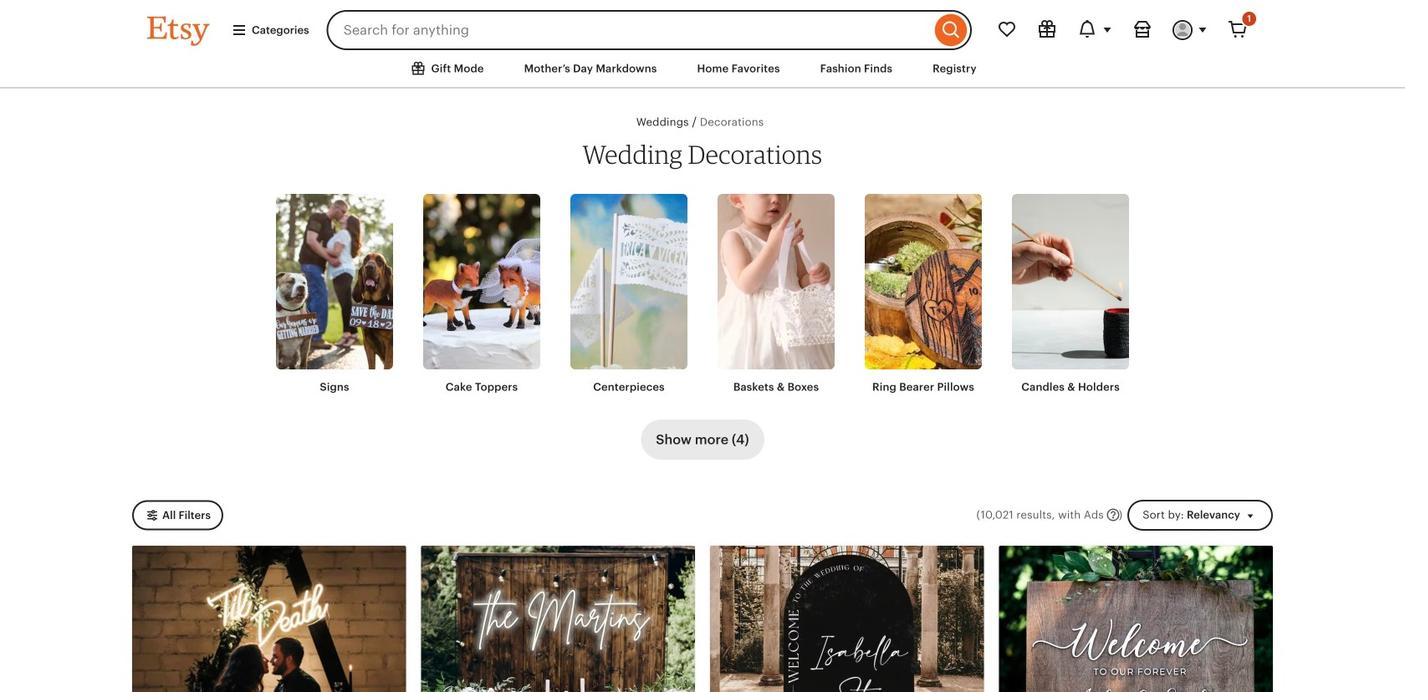 Task type: vqa. For each thing, say whether or not it's contained in the screenshot.
this to the top
no



Task type: describe. For each thing, give the bounding box(es) containing it.
til death neon sign, wedding neon sign, custom neon sign, neon sign, neon sign custom, wedding custom neon sign, neon sign wedding til death image
[[132, 546, 406, 693]]

3d wedding welcome sign - custom wood wedding sign - welcome to our forever sign - 3d wedding signage - 3d wedding name board image
[[999, 546, 1273, 693]]

Search for anything text field
[[327, 10, 931, 50]]



Task type: locate. For each thing, give the bounding box(es) containing it.
wedding entrance sign, welcome wedding sign, arch wedding decor, personalized welcome to our wedding sign, custom wedding sign, wedding sign image
[[710, 546, 984, 693]]

banner
[[117, 0, 1288, 50]]

neon sign custom name, custom neon sign battery operated, neon sign custom wedding, neon name sign, custom led neon sign for wedding image
[[421, 546, 695, 693]]

menu bar
[[0, 0, 1405, 89], [117, 50, 1288, 89]]

None search field
[[327, 10, 972, 50]]



